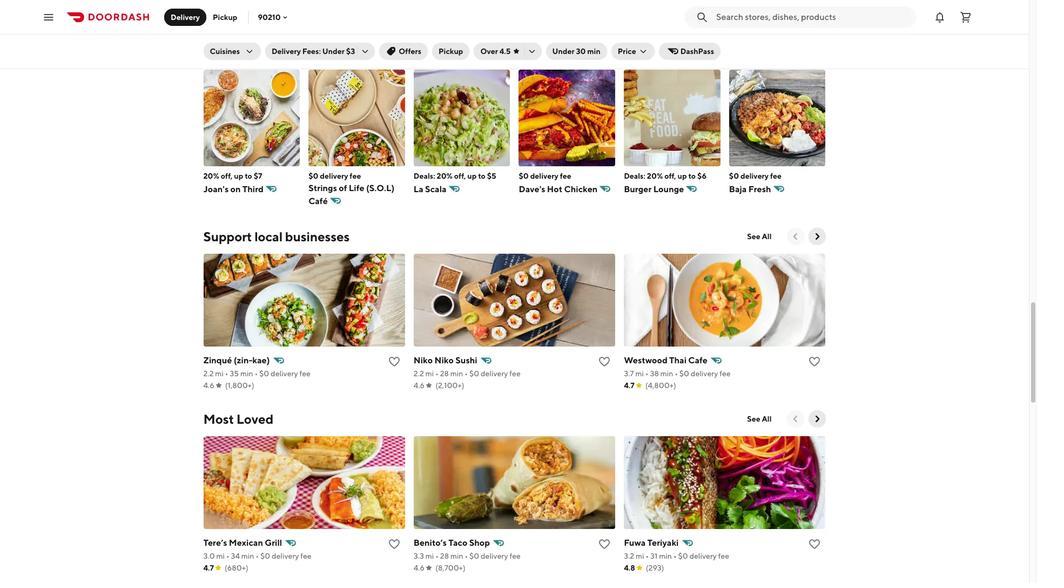 Task type: locate. For each thing, give the bounding box(es) containing it.
to left "$6"
[[688, 172, 696, 180]]

previous button of carousel image
[[790, 231, 801, 242], [790, 414, 801, 424]]

1 vertical spatial see all
[[747, 415, 772, 423]]

grill
[[265, 538, 282, 548]]

$​0 down the grill at left bottom
[[260, 552, 270, 561]]

4.6 down 3.3
[[414, 564, 425, 572]]

2 see all from the top
[[747, 415, 772, 423]]

min for westwood thai cafe
[[660, 369, 673, 378]]

0 horizontal spatial under
[[322, 47, 345, 56]]

delivery inside button
[[171, 13, 200, 21]]

$​0 down sushi
[[469, 369, 479, 378]]

2 horizontal spatial $0 delivery fee
[[729, 172, 782, 180]]

1 horizontal spatial $0 delivery fee
[[519, 172, 571, 180]]

delivery for 2.9 mi • 29 min • $​0 delivery fee
[[271, 3, 298, 11]]

0 vertical spatial delivery
[[171, 13, 200, 21]]

all for support local businesses
[[762, 232, 772, 241]]

• left the 34
[[226, 552, 229, 561]]

mi right 3.3
[[426, 552, 434, 561]]

dashpass button
[[659, 43, 721, 60]]

$​0 for westwood thai cafe
[[679, 369, 689, 378]]

delivery
[[271, 3, 298, 11], [692, 3, 720, 11], [320, 172, 348, 180], [530, 172, 558, 180], [741, 172, 769, 180], [271, 369, 298, 378], [481, 369, 508, 378], [691, 369, 718, 378], [272, 552, 299, 561], [481, 552, 508, 561], [689, 552, 717, 561]]

1 horizontal spatial 4.8
[[624, 564, 635, 572]]

offers for you link
[[203, 44, 286, 61]]

2 all from the top
[[762, 415, 772, 423]]

min right 3.5
[[662, 3, 675, 11]]

off,
[[221, 172, 232, 180], [454, 172, 466, 180], [664, 172, 676, 180]]

1 horizontal spatial pickup button
[[432, 43, 470, 60]]

90210 button
[[258, 13, 289, 21]]

0 vertical spatial see all link
[[741, 228, 778, 245]]

mi for benito's taco shop
[[426, 552, 434, 561]]

click to add this store to your saved list image
[[598, 355, 611, 368], [388, 538, 401, 551], [598, 538, 611, 551], [808, 538, 821, 551]]

to for la scala
[[478, 172, 486, 180]]

0 horizontal spatial 30
[[576, 47, 586, 56]]

30 left the price
[[576, 47, 586, 56]]

3 off, from the left
[[664, 172, 676, 180]]

$​0 down shop
[[469, 552, 479, 561]]

$​0 down teriyaki
[[678, 552, 688, 561]]

1 $0 delivery fee from the left
[[309, 172, 361, 180]]

0 horizontal spatial niko
[[414, 355, 433, 366]]

see all link
[[741, 228, 778, 245], [741, 410, 778, 428]]

0 horizontal spatial 4.7
[[203, 564, 214, 572]]

$0 delivery fee up hot
[[519, 172, 571, 180]]

4.7 down 3.7
[[624, 381, 635, 390]]

0 vertical spatial all
[[762, 232, 772, 241]]

1 vertical spatial 30
[[576, 47, 586, 56]]

pickup left over
[[439, 47, 463, 56]]

$0
[[309, 172, 318, 180], [519, 172, 529, 180], [729, 172, 739, 180]]

see all link for support local businesses
[[741, 228, 778, 245]]

mi right 2.9
[[216, 3, 224, 11]]

deals: up la scala
[[414, 172, 435, 180]]

1 $0 from the left
[[309, 172, 318, 180]]

4.6 for support local businesses
[[414, 381, 425, 390]]

• down taco
[[465, 552, 468, 561]]

0 items, open order cart image
[[959, 11, 972, 23]]

2.2 for zinqué (zin-kae)
[[203, 369, 214, 378]]

$​0 up the 90210
[[259, 3, 269, 11]]

$0 delivery fee up fresh
[[729, 172, 782, 180]]

3 $0 from the left
[[729, 172, 739, 180]]

all
[[762, 232, 772, 241], [762, 415, 772, 423]]

2 20% from the left
[[437, 172, 453, 180]]

2 up from the left
[[467, 172, 477, 180]]

0 horizontal spatial pickup button
[[206, 8, 244, 26]]

see all for support local businesses
[[747, 232, 772, 241]]

next button of carousel image for support local businesses
[[812, 231, 822, 242]]

to left $5
[[478, 172, 486, 180]]

1 vertical spatial pickup
[[439, 47, 463, 56]]

0 vertical spatial pickup
[[213, 13, 237, 21]]

4.8
[[203, 15, 214, 23], [624, 564, 635, 572]]

3.5 mi • 30 min • $​0 delivery fee link
[[624, 0, 826, 26]]

(s.o.l)
[[366, 183, 395, 193]]

pickup down 29
[[213, 13, 237, 21]]

0 horizontal spatial offers
[[203, 45, 242, 60]]

20% up scala
[[437, 172, 453, 180]]

1 vertical spatial 4.8
[[624, 564, 635, 572]]

offers for offers
[[399, 47, 421, 56]]

20% up the joan's at the left top
[[203, 172, 219, 180]]

0 horizontal spatial 2.2
[[203, 369, 214, 378]]

min for niko niko sushi
[[450, 369, 463, 378]]

mi right 3.7
[[635, 369, 644, 378]]

offers inside button
[[399, 47, 421, 56]]

0 vertical spatial 4.7
[[624, 381, 635, 390]]

up up lounge
[[678, 172, 687, 180]]

0 horizontal spatial click to add this store to your saved list image
[[388, 355, 401, 368]]

1 vertical spatial 28
[[440, 552, 449, 561]]

cuisines
[[210, 47, 240, 56]]

$0 for dave's hot chicken
[[519, 172, 529, 180]]

open menu image
[[42, 11, 55, 23]]

min for benito's taco shop
[[450, 552, 463, 561]]

28 for most loved
[[440, 552, 449, 561]]

1 horizontal spatial offers
[[399, 47, 421, 56]]

fee for 3.5 mi • 30 min • $​0 delivery fee
[[721, 3, 732, 11]]

deals: for burger
[[624, 172, 645, 180]]

1 horizontal spatial under
[[552, 47, 575, 56]]

to left $7
[[245, 172, 252, 180]]

mi down niko niko sushi
[[425, 369, 434, 378]]

fee for 3.7 mi • 38 min • $​0 delivery fee
[[720, 369, 731, 378]]

click to add this store to your saved list image for zinqué (zin-kae)
[[388, 355, 401, 368]]

0 vertical spatial previous button of carousel image
[[790, 231, 801, 242]]

for
[[244, 45, 261, 60]]

(1,800+)
[[225, 381, 254, 390]]

min right 31
[[659, 552, 672, 561]]

min right 35
[[240, 369, 253, 378]]

1 horizontal spatial 20%
[[437, 172, 453, 180]]

0 horizontal spatial 20%
[[203, 172, 219, 180]]

chicken
[[564, 184, 598, 194]]

90210
[[258, 13, 281, 21]]

1 vertical spatial previous button of carousel image
[[790, 414, 801, 424]]

off, left $5
[[454, 172, 466, 180]]

1 see all from the top
[[747, 232, 772, 241]]

3.2
[[624, 552, 634, 561]]

dave's
[[519, 184, 545, 194]]

1 28 from the top
[[440, 369, 449, 378]]

1 horizontal spatial $0
[[519, 172, 529, 180]]

34
[[231, 552, 240, 561]]

click to add this store to your saved list image for westwood thai cafe
[[808, 355, 821, 368]]

2 see all link from the top
[[741, 410, 778, 428]]

2 see from the top
[[747, 415, 760, 423]]

deals:
[[414, 172, 435, 180], [624, 172, 645, 180]]

under inside under 30 min button
[[552, 47, 575, 56]]

• down sushi
[[465, 369, 468, 378]]

2 off, from the left
[[454, 172, 466, 180]]

tere's
[[203, 538, 227, 548]]

offers for offers for you
[[203, 45, 242, 60]]

delivery
[[171, 13, 200, 21], [272, 47, 301, 56]]

4.8 for (293)
[[624, 564, 635, 572]]

$​0
[[259, 3, 269, 11], [681, 3, 691, 11], [259, 369, 269, 378], [469, 369, 479, 378], [679, 369, 689, 378], [260, 552, 270, 561], [469, 552, 479, 561], [678, 552, 688, 561]]

0 vertical spatial 30
[[651, 3, 661, 11]]

delivery for delivery
[[171, 13, 200, 21]]

0 horizontal spatial off,
[[221, 172, 232, 180]]

next button of carousel image
[[812, 231, 822, 242], [812, 414, 822, 424]]

next button of carousel image for most loved
[[812, 414, 822, 424]]

pickup
[[213, 13, 237, 21], [439, 47, 463, 56]]

28
[[440, 369, 449, 378], [440, 552, 449, 561]]

0 horizontal spatial to
[[245, 172, 252, 180]]

$0 up strings
[[309, 172, 318, 180]]

0 vertical spatial see all
[[747, 232, 772, 241]]

•
[[225, 3, 229, 11], [255, 3, 258, 11], [646, 3, 649, 11], [676, 3, 680, 11], [225, 369, 228, 378], [255, 369, 258, 378], [435, 369, 439, 378], [465, 369, 468, 378], [645, 369, 649, 378], [675, 369, 678, 378], [226, 552, 229, 561], [256, 552, 259, 561], [435, 552, 439, 561], [465, 552, 468, 561], [646, 552, 649, 561], [673, 552, 677, 561]]

0 vertical spatial 4.8
[[203, 15, 214, 23]]

1 vertical spatial 4.7
[[203, 564, 214, 572]]

up
[[234, 172, 243, 180], [467, 172, 477, 180], [678, 172, 687, 180]]

mi
[[216, 3, 224, 11], [636, 3, 645, 11], [215, 369, 224, 378], [425, 369, 434, 378], [635, 369, 644, 378], [216, 552, 225, 561], [426, 552, 434, 561], [636, 552, 644, 561]]

1 vertical spatial see
[[747, 415, 760, 423]]

pickup button
[[206, 8, 244, 26], [432, 43, 470, 60]]

$​0 up dashpass button
[[681, 3, 691, 11]]

2 previous button of carousel image from the top
[[790, 414, 801, 424]]

2.2
[[203, 369, 214, 378], [414, 369, 424, 378]]

3 20% from the left
[[647, 172, 663, 180]]

min for tere's mexican grill
[[241, 552, 254, 561]]

2 click to add this store to your saved list image from the left
[[808, 355, 821, 368]]

2 $0 delivery fee from the left
[[519, 172, 571, 180]]

$​0 for benito's taco shop
[[469, 552, 479, 561]]

0 horizontal spatial $0
[[309, 172, 318, 180]]

niko
[[414, 355, 433, 366], [435, 355, 454, 366]]

to
[[245, 172, 252, 180], [478, 172, 486, 180], [688, 172, 696, 180]]

support local businesses
[[203, 229, 350, 244]]

1 see from the top
[[747, 232, 760, 241]]

deals: up burger
[[624, 172, 645, 180]]

1 see all link from the top
[[741, 228, 778, 245]]

0 vertical spatial 28
[[440, 369, 449, 378]]

previous button of carousel image for most loved
[[790, 414, 801, 424]]

3 up from the left
[[678, 172, 687, 180]]

deals: for la
[[414, 172, 435, 180]]

2 deals: from the left
[[624, 172, 645, 180]]

2 horizontal spatial up
[[678, 172, 687, 180]]

4.7
[[624, 381, 635, 390], [203, 564, 214, 572]]

1 click to add this store to your saved list image from the left
[[388, 355, 401, 368]]

pickup for the leftmost pickup button
[[213, 13, 237, 21]]

fuwa
[[624, 538, 646, 548]]

1 horizontal spatial to
[[478, 172, 486, 180]]

2 next button of carousel image from the top
[[812, 414, 822, 424]]

min down taco
[[450, 552, 463, 561]]

28 up the (8,700+)
[[440, 552, 449, 561]]

30
[[651, 3, 661, 11], [576, 47, 586, 56]]

4.8 down 3.2
[[624, 564, 635, 572]]

$​0 for fuwa teriyaki
[[678, 552, 688, 561]]

businesses
[[285, 229, 350, 244]]

20% off, up to $7
[[203, 172, 262, 180]]

3 to from the left
[[688, 172, 696, 180]]

28 up (2,100+)
[[440, 369, 449, 378]]

under
[[322, 47, 345, 56], [552, 47, 575, 56]]

min left the price
[[587, 47, 601, 56]]

westwood thai cafe
[[624, 355, 708, 366]]

1 next button of carousel image from the top
[[812, 231, 822, 242]]

$0 up baja in the top of the page
[[729, 172, 739, 180]]

cuisines button
[[203, 43, 261, 60]]

1 horizontal spatial pickup
[[439, 47, 463, 56]]

delivery for delivery fees: under $3
[[272, 47, 301, 56]]

1 vertical spatial all
[[762, 415, 772, 423]]

2.2 down niko niko sushi
[[414, 369, 424, 378]]

1 horizontal spatial 2.2
[[414, 369, 424, 378]]

1 all from the top
[[762, 232, 772, 241]]

mi down zinqué
[[215, 369, 224, 378]]

1 vertical spatial delivery
[[272, 47, 301, 56]]

20%
[[203, 172, 219, 180], [437, 172, 453, 180], [647, 172, 663, 180]]

fresh
[[748, 184, 771, 194]]

benito's taco shop
[[414, 538, 490, 548]]

1 previous button of carousel image from the top
[[790, 231, 801, 242]]

baja
[[729, 184, 747, 194]]

2 under from the left
[[552, 47, 575, 56]]

1 20% from the left
[[203, 172, 219, 180]]

1 horizontal spatial 4.7
[[624, 381, 635, 390]]

$0 up dave's
[[519, 172, 529, 180]]

4.6 for most loved
[[414, 564, 425, 572]]

mi for niko niko sushi
[[425, 369, 434, 378]]

1 deals: from the left
[[414, 172, 435, 180]]

3 $0 delivery fee from the left
[[729, 172, 782, 180]]

0 horizontal spatial pickup
[[213, 13, 237, 21]]

1 horizontal spatial deals:
[[624, 172, 645, 180]]

0 vertical spatial see
[[747, 232, 760, 241]]

20% up burger lounge
[[647, 172, 663, 180]]

4.6 left (2,100+)
[[414, 381, 425, 390]]

1 vertical spatial see all link
[[741, 410, 778, 428]]

min up (2,100+)
[[450, 369, 463, 378]]

dashpass
[[680, 47, 714, 56]]

off, for burger lounge
[[664, 172, 676, 180]]

min right the 34
[[241, 552, 254, 561]]

4.8 for (2,800+)
[[203, 15, 214, 23]]

1 horizontal spatial click to add this store to your saved list image
[[808, 355, 821, 368]]

2 $0 from the left
[[519, 172, 529, 180]]

la scala
[[414, 184, 447, 194]]

you
[[264, 45, 286, 60]]

4.7 down the 3.0
[[203, 564, 214, 572]]

• up dashpass button
[[676, 3, 680, 11]]

kae)
[[252, 355, 270, 366]]

0 vertical spatial pickup button
[[206, 8, 244, 26]]

4.7 for westwood thai cafe
[[624, 381, 635, 390]]

1 to from the left
[[245, 172, 252, 180]]

see all
[[747, 232, 772, 241], [747, 415, 772, 423]]

38
[[650, 369, 659, 378]]

Store search: begin typing to search for stores available on DoorDash text field
[[716, 11, 910, 23]]

2 28 from the top
[[440, 552, 449, 561]]

30 right 3.5
[[651, 3, 661, 11]]

0 horizontal spatial delivery
[[171, 13, 200, 21]]

2.2 for niko niko sushi
[[414, 369, 424, 378]]

1 2.2 from the left
[[203, 369, 214, 378]]

click to add this store to your saved list image for grill
[[388, 538, 401, 551]]

$7
[[254, 172, 262, 180]]

up left $5
[[467, 172, 477, 180]]

third
[[242, 184, 264, 194]]

min right 38
[[660, 369, 673, 378]]

$0 delivery fee up of
[[309, 172, 361, 180]]

2 2.2 from the left
[[414, 369, 424, 378]]

1 horizontal spatial off,
[[454, 172, 466, 180]]

2 horizontal spatial to
[[688, 172, 696, 180]]

offers
[[203, 45, 242, 60], [399, 47, 421, 56]]

pickup button up cuisines
[[206, 8, 244, 26]]

0 horizontal spatial deals:
[[414, 172, 435, 180]]

2 to from the left
[[478, 172, 486, 180]]

1 horizontal spatial delivery
[[272, 47, 301, 56]]

off, up lounge
[[664, 172, 676, 180]]

• down mexican
[[256, 552, 259, 561]]

(2,100+)
[[435, 381, 464, 390]]

mi right 3.2
[[636, 552, 644, 561]]

up up the on
[[234, 172, 243, 180]]

1 horizontal spatial up
[[467, 172, 477, 180]]

see for most loved
[[747, 415, 760, 423]]

$​0 down "thai"
[[679, 369, 689, 378]]

1 vertical spatial next button of carousel image
[[812, 414, 822, 424]]

pickup button left over
[[432, 43, 470, 60]]

0 horizontal spatial $0 delivery fee
[[309, 172, 361, 180]]

0 horizontal spatial 4.8
[[203, 15, 214, 23]]

mi right the 3.0
[[216, 552, 225, 561]]

2.2 down zinqué
[[203, 369, 214, 378]]

3.5
[[624, 3, 635, 11]]

off, up joan's on third
[[221, 172, 232, 180]]

2 horizontal spatial $0
[[729, 172, 739, 180]]

0 vertical spatial next button of carousel image
[[812, 231, 822, 242]]

1 horizontal spatial niko
[[435, 355, 454, 366]]

0 horizontal spatial up
[[234, 172, 243, 180]]

2 horizontal spatial off,
[[664, 172, 676, 180]]

see
[[747, 232, 760, 241], [747, 415, 760, 423]]

life
[[349, 183, 364, 193]]

click to add this store to your saved list image
[[388, 355, 401, 368], [808, 355, 821, 368]]

4.8 down 2.9
[[203, 15, 214, 23]]

$​0 down "kae)"
[[259, 369, 269, 378]]

$0 for strings of life (s.o.l) café
[[309, 172, 318, 180]]

2 horizontal spatial 20%
[[647, 172, 663, 180]]

under 30 min button
[[546, 43, 607, 60]]

burger lounge
[[624, 184, 684, 194]]

min inside 3.5 mi • 30 min • $​0 delivery fee link
[[662, 3, 675, 11]]



Task type: vqa. For each thing, say whether or not it's contained in the screenshot.
bananas
no



Task type: describe. For each thing, give the bounding box(es) containing it.
benito's
[[414, 538, 447, 548]]

2.2 mi • 28 min • $​0 delivery fee
[[414, 369, 521, 378]]

• down "thai"
[[675, 369, 678, 378]]

delivery for 3.7 mi • 38 min • $​0 delivery fee
[[691, 369, 718, 378]]

sushi
[[455, 355, 477, 366]]

3.3
[[414, 552, 424, 561]]

fee for 2.9 mi • 29 min • $​0 delivery fee
[[300, 3, 311, 11]]

35
[[230, 369, 239, 378]]

notification bell image
[[933, 11, 946, 23]]

fee for 2.2 mi • 35 min • $​0 delivery fee
[[299, 369, 311, 378]]

off, for la scala
[[454, 172, 466, 180]]

• left 35
[[225, 369, 228, 378]]

joan's on third
[[203, 184, 264, 194]]

click to add this store to your saved list image for sushi
[[598, 355, 611, 368]]

support
[[203, 229, 252, 244]]

mi for westwood thai cafe
[[635, 369, 644, 378]]

• left 38
[[645, 369, 649, 378]]

fees:
[[302, 47, 321, 56]]

mexican
[[229, 538, 263, 548]]

delivery for 3.3 mi • 28 min • $​0 delivery fee
[[481, 552, 508, 561]]

strings
[[309, 183, 337, 193]]

all for most loved
[[762, 415, 772, 423]]

mi right 3.5
[[636, 3, 645, 11]]

fee for 3.2 mi • 31 min • $​0 delivery fee
[[718, 552, 729, 561]]

see for support local businesses
[[747, 232, 760, 241]]

price button
[[611, 43, 654, 60]]

lounge
[[653, 184, 684, 194]]

to for burger lounge
[[688, 172, 696, 180]]

delivery for 2.2 mi • 35 min • $​0 delivery fee
[[271, 369, 298, 378]]

3.7 mi • 38 min • $​0 delivery fee
[[624, 369, 731, 378]]

fee for 3.3 mi • 28 min • $​0 delivery fee
[[510, 552, 521, 561]]

1 horizontal spatial 30
[[651, 3, 661, 11]]

$5
[[487, 172, 496, 180]]

under 30 min
[[552, 47, 601, 56]]

delivery for 3.0 mi • 34 min • $​0 delivery fee
[[272, 552, 299, 561]]

price
[[618, 47, 636, 56]]

$​0 for zinqué (zin-kae)
[[259, 369, 269, 378]]

pickup for the bottommost pickup button
[[439, 47, 463, 56]]

baja fresh
[[729, 184, 771, 194]]

(293)
[[646, 564, 664, 572]]

click to add this store to your saved list image for shop
[[598, 538, 611, 551]]

taco
[[448, 538, 467, 548]]

mi for tere's mexican grill
[[216, 552, 225, 561]]

$0 delivery fee for of
[[309, 172, 361, 180]]

cafe
[[688, 355, 708, 366]]

29
[[230, 3, 239, 11]]

delivery for 3.5 mi • 30 min • $​0 delivery fee
[[692, 3, 720, 11]]

3.3 mi • 28 min • $​0 delivery fee
[[414, 552, 521, 561]]

offers for you
[[203, 45, 286, 60]]

up for burger
[[678, 172, 687, 180]]

see all link for most loved
[[741, 410, 778, 428]]

3.2 mi • 31 min • $​0 delivery fee
[[624, 552, 729, 561]]

over 4.5
[[480, 47, 511, 56]]

dave's hot chicken
[[519, 184, 598, 194]]

(2,800+)
[[225, 15, 256, 23]]

31
[[650, 552, 658, 561]]

$3
[[346, 47, 355, 56]]

1 niko from the left
[[414, 355, 433, 366]]

of
[[339, 183, 347, 193]]

2.2 mi • 35 min • $​0 delivery fee
[[203, 369, 311, 378]]

$6
[[697, 172, 707, 180]]

offers button
[[379, 43, 428, 60]]

delivery fees: under $3
[[272, 47, 355, 56]]

teriyaki
[[647, 538, 679, 548]]

min inside under 30 min button
[[587, 47, 601, 56]]

previous button of carousel image for support local businesses
[[790, 231, 801, 242]]

most
[[203, 411, 234, 427]]

$0 delivery fee for fresh
[[729, 172, 782, 180]]

$​0 for tere's mexican grill
[[260, 552, 270, 561]]

delivery button
[[164, 8, 206, 26]]

burger
[[624, 184, 652, 194]]

on
[[230, 184, 241, 194]]

zinqué (zin-kae)
[[203, 355, 270, 366]]

shop
[[469, 538, 490, 548]]

delivery for 3.2 mi • 31 min • $​0 delivery fee
[[689, 552, 717, 561]]

• left 31
[[646, 552, 649, 561]]

1 up from the left
[[234, 172, 243, 180]]

niko niko sushi
[[414, 355, 477, 366]]

1 under from the left
[[322, 47, 345, 56]]

• down teriyaki
[[673, 552, 677, 561]]

(8,700+)
[[435, 564, 465, 572]]

fee for 3.0 mi • 34 min • $​0 delivery fee
[[300, 552, 312, 561]]

zinqué
[[203, 355, 232, 366]]

20% for burger lounge
[[647, 172, 663, 180]]

4.5
[[500, 47, 511, 56]]

hot
[[547, 184, 562, 194]]

fuwa teriyaki
[[624, 538, 679, 548]]

joan's
[[203, 184, 229, 194]]

• down benito's in the left of the page
[[435, 552, 439, 561]]

see all for most loved
[[747, 415, 772, 423]]

min right 29
[[240, 3, 253, 11]]

3.0
[[203, 552, 215, 561]]

deals: 20% off, up to $6
[[624, 172, 707, 180]]

3.0 mi • 34 min • $​0 delivery fee
[[203, 552, 312, 561]]

3.7
[[624, 369, 634, 378]]

min for zinqué (zin-kae)
[[240, 369, 253, 378]]

mi for zinqué (zin-kae)
[[215, 369, 224, 378]]

most loved link
[[203, 410, 273, 428]]

$0 for baja fresh
[[729, 172, 739, 180]]

2.9 mi • 29 min • $​0 delivery fee
[[203, 3, 311, 11]]

• right 3.5
[[646, 3, 649, 11]]

1 vertical spatial pickup button
[[432, 43, 470, 60]]

4.7 for tere's mexican grill
[[203, 564, 214, 572]]

support local businesses link
[[203, 228, 350, 245]]

$0 delivery fee for hot
[[519, 172, 571, 180]]

local
[[254, 229, 283, 244]]

(zin-
[[234, 355, 252, 366]]

tere's mexican grill
[[203, 538, 282, 548]]

la
[[414, 184, 423, 194]]

min for fuwa teriyaki
[[659, 552, 672, 561]]

scala
[[425, 184, 447, 194]]

deals: 20% off, up to $5
[[414, 172, 496, 180]]

30 inside button
[[576, 47, 586, 56]]

delivery for 2.2 mi • 28 min • $​0 delivery fee
[[481, 369, 508, 378]]

28 for support local businesses
[[440, 369, 449, 378]]

• down niko niko sushi
[[435, 369, 439, 378]]

up for la
[[467, 172, 477, 180]]

$​0 for niko niko sushi
[[469, 369, 479, 378]]

westwood
[[624, 355, 668, 366]]

strings of life (s.o.l) café
[[309, 183, 395, 206]]

thai
[[669, 355, 687, 366]]

2.9
[[203, 3, 214, 11]]

2 niko from the left
[[435, 355, 454, 366]]

20% for la scala
[[437, 172, 453, 180]]

4.6 down zinqué
[[203, 381, 214, 390]]

1 off, from the left
[[221, 172, 232, 180]]

• up the 90210
[[255, 3, 258, 11]]

• down "kae)"
[[255, 369, 258, 378]]

3.5 mi • 30 min • $​0 delivery fee
[[624, 3, 732, 11]]

(680+)
[[225, 564, 248, 572]]

• left 29
[[225, 3, 229, 11]]

over 4.5 button
[[474, 43, 542, 60]]

fee for 2.2 mi • 28 min • $​0 delivery fee
[[510, 369, 521, 378]]

mi for fuwa teriyaki
[[636, 552, 644, 561]]

café
[[309, 196, 328, 206]]

over
[[480, 47, 498, 56]]



